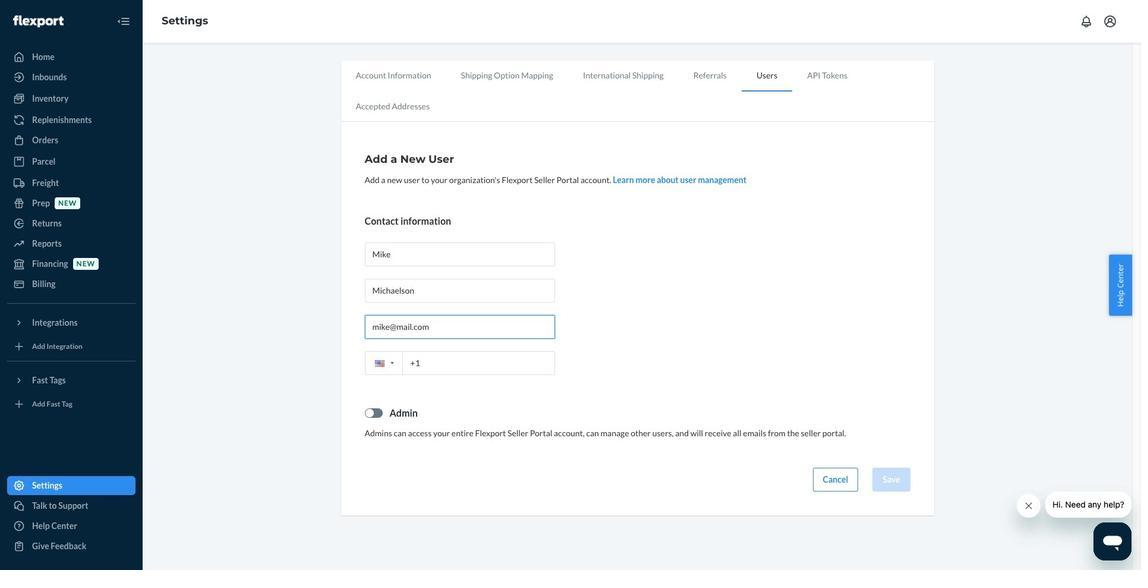 Task type: locate. For each thing, give the bounding box(es) containing it.
tab
[[341, 61, 446, 90], [446, 61, 568, 90], [568, 61, 679, 90], [679, 61, 742, 90], [742, 61, 793, 92], [793, 61, 863, 90], [341, 92, 445, 121]]

open notifications image
[[1080, 14, 1094, 29]]

Last Name text field
[[365, 279, 555, 303]]

tab list
[[341, 61, 934, 122]]

close navigation image
[[117, 14, 131, 29]]



Task type: describe. For each thing, give the bounding box(es) containing it.
united states: + 1 image
[[390, 362, 394, 365]]

flexport logo image
[[13, 15, 64, 27]]

1 (702) 123-4567 telephone field
[[365, 351, 555, 375]]

open account menu image
[[1104, 14, 1118, 29]]

First Name text field
[[365, 243, 555, 266]]

Email text field
[[365, 315, 555, 339]]



Task type: vqa. For each thing, say whether or not it's contained in the screenshot.
'Open account menu' ICON
yes



